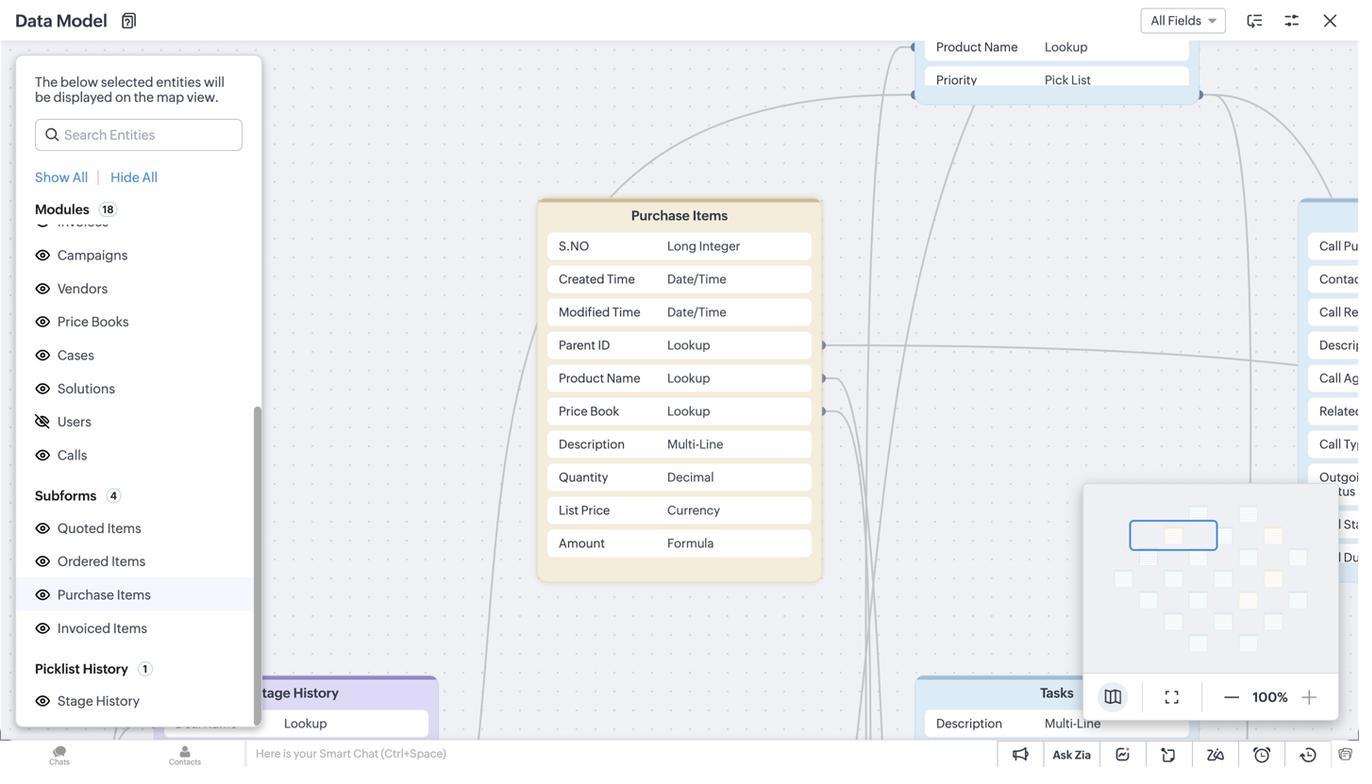 Task type: describe. For each thing, give the bounding box(es) containing it.
(ctrl+space)
[[381, 748, 446, 760]]

structures
[[862, 531, 924, 546]]

1 vertical spatial product name
[[559, 371, 641, 386]]

call du
[[1320, 551, 1359, 565]]

model right logo
[[56, 11, 107, 30]]

integer
[[699, 239, 740, 253]]

deal name
[[176, 717, 237, 731]]

0 horizontal spatial your
[[294, 748, 317, 760]]

1 horizontal spatial product
[[936, 40, 982, 54]]

apis & sdks
[[45, 401, 119, 416]]

contac
[[1320, 272, 1359, 287]]

open
[[760, 574, 795, 589]]

1 vertical spatial description
[[936, 717, 1003, 731]]

and
[[819, 531, 842, 546]]

call for call du
[[1320, 551, 1342, 565]]

data model visualize the data model of your organisation, understand the complex relationship between the entities and its structures with ease.
[[588, 483, 1017, 546]]

1
[[143, 664, 147, 675]]

&
[[74, 401, 84, 416]]

relationship
[[617, 531, 689, 546]]

all for hide all
[[142, 170, 158, 185]]

related
[[1320, 405, 1359, 419]]

is
[[283, 748, 291, 760]]

picklist
[[35, 662, 80, 677]]

parent id
[[559, 338, 610, 353]]

2 vertical spatial price
[[581, 504, 610, 518]]

model inside button
[[798, 574, 837, 589]]

amount
[[559, 537, 605, 551]]

items up script
[[117, 588, 151, 603]]

call res
[[1320, 305, 1359, 320]]

1 horizontal spatial stage
[[254, 686, 291, 701]]

ordered items
[[57, 554, 146, 569]]

0 horizontal spatial list
[[559, 504, 579, 518]]

1 horizontal spatial name
[[607, 371, 641, 386]]

ask zia
[[1053, 749, 1091, 762]]

tasks
[[1041, 686, 1074, 701]]

open model button
[[741, 567, 856, 597]]

id
[[598, 338, 610, 353]]

campaigns
[[57, 248, 128, 263]]

hub
[[99, 369, 126, 384]]

quoted items
[[57, 521, 141, 536]]

crm link
[[15, 13, 84, 33]]

1 vertical spatial product
[[559, 371, 604, 386]]

the up relationship
[[644, 512, 664, 527]]

purchase orders
[[57, 181, 159, 196]]

developer hub button
[[0, 358, 245, 393]]

deal
[[176, 717, 201, 731]]

entities inside the data model visualize the data model of your organisation, understand the complex relationship between the entities and its structures with ease.
[[771, 531, 816, 546]]

help
[[1278, 98, 1307, 113]]

0 vertical spatial multi-line
[[667, 438, 724, 452]]

data inside the data model visualize the data model of your organisation, understand the complex relationship between the entities and its structures with ease.
[[751, 483, 793, 504]]

modified time
[[559, 305, 641, 320]]

ordered
[[57, 554, 109, 569]]

list price
[[559, 504, 610, 518]]

history left 1
[[83, 662, 128, 677]]

the
[[35, 75, 58, 90]]

the below selected entities will be displayed on the map view.
[[35, 75, 225, 105]]

show all
[[35, 170, 88, 185]]

0 vertical spatial name
[[984, 40, 1018, 54]]

date/time for created time
[[667, 272, 727, 287]]

1 horizontal spatial purchase items
[[631, 208, 728, 223]]

circuits link
[[45, 492, 93, 511]]

1 vertical spatial multi-
[[1045, 717, 1077, 731]]

invoiced
[[57, 621, 111, 636]]

client script link
[[45, 617, 121, 636]]

price books
[[57, 315, 129, 330]]

formula
[[667, 537, 714, 551]]

profile element
[[1263, 0, 1316, 46]]

parent
[[559, 338, 596, 353]]

call for call res
[[1320, 305, 1342, 320]]

view.
[[187, 90, 219, 105]]

show
[[35, 170, 70, 185]]

price book
[[559, 405, 619, 419]]

client script
[[45, 619, 121, 634]]

1 vertical spatial multi-line
[[1045, 717, 1101, 731]]

of
[[738, 512, 751, 527]]

developer
[[31, 369, 96, 384]]

pick list
[[1045, 73, 1091, 87]]

model inside the developer hub region
[[77, 588, 117, 603]]

all fields
[[1151, 14, 1202, 28]]

developer hub
[[31, 369, 126, 384]]

0 horizontal spatial stage history
[[57, 694, 140, 709]]

0 vertical spatial list
[[1071, 73, 1091, 87]]

1 horizontal spatial stage history
[[254, 686, 339, 701]]

all for show all
[[72, 170, 88, 185]]

functions
[[45, 525, 106, 540]]

data
[[667, 512, 694, 527]]

logo image
[[15, 16, 38, 31]]

the up with
[[941, 512, 961, 527]]

your inside the data model visualize the data model of your organisation, understand the complex relationship between the entities and its structures with ease.
[[754, 512, 781, 527]]

script
[[84, 619, 121, 634]]

contacts image
[[126, 741, 245, 767]]

subforms
[[35, 489, 97, 504]]

its
[[845, 531, 859, 546]]

items up 1
[[113, 621, 147, 636]]

setup
[[19, 82, 72, 104]]

descrip
[[1320, 338, 1359, 353]]

call pur
[[1320, 239, 1359, 253]]

functions link
[[45, 523, 106, 542]]

created
[[559, 272, 605, 287]]

2 vertical spatial purchase
[[57, 588, 114, 603]]

call for call pur
[[1320, 239, 1342, 253]]

apis
[[45, 401, 72, 416]]

home link
[[91, 0, 159, 46]]

priority
[[936, 73, 977, 87]]

0 horizontal spatial multi-
[[667, 438, 699, 452]]



Task type: locate. For each thing, give the bounding box(es) containing it.
1 vertical spatial line
[[1077, 717, 1101, 731]]

date/time
[[667, 272, 727, 287], [667, 305, 727, 320]]

fields
[[1168, 14, 1202, 28]]

1 vertical spatial name
[[607, 371, 641, 386]]

1 vertical spatial data model
[[45, 588, 117, 603]]

below
[[60, 75, 98, 90]]

all
[[1151, 14, 1166, 28], [72, 170, 88, 185], [142, 170, 158, 185]]

cases
[[57, 348, 94, 363]]

entities left the will
[[156, 75, 201, 90]]

0 vertical spatial description
[[559, 438, 625, 452]]

the inside the below selected entities will be displayed on the map view.
[[134, 90, 154, 105]]

data model up the on the top of the page
[[15, 11, 107, 30]]

model inside the data model visualize the data model of your organisation, understand the complex relationship between the entities and its structures with ease.
[[797, 483, 854, 504]]

visualize
[[588, 512, 641, 527]]

long
[[667, 239, 697, 253]]

3 call from the top
[[1320, 371, 1342, 386]]

calls
[[57, 448, 87, 463]]

2 vertical spatial name
[[203, 717, 237, 731]]

purchase up long on the top of the page
[[631, 208, 690, 223]]

history down picklist history
[[96, 694, 140, 709]]

chat
[[353, 748, 379, 760]]

typ
[[1344, 438, 1359, 452]]

items down 4
[[107, 521, 141, 536]]

res
[[1344, 305, 1359, 320]]

0 vertical spatial time
[[607, 272, 635, 287]]

your right of
[[754, 512, 781, 527]]

2 vertical spatial data
[[45, 588, 74, 603]]

connections
[[45, 432, 124, 447]]

ease.
[[956, 531, 988, 546]]

1 vertical spatial data
[[751, 483, 793, 504]]

0 horizontal spatial entities
[[156, 75, 201, 90]]

pur
[[1344, 239, 1359, 253]]

0 vertical spatial multi-
[[667, 438, 699, 452]]

circuits
[[45, 494, 93, 509]]

call for call typ
[[1320, 438, 1342, 452]]

items down quoted items
[[111, 554, 146, 569]]

the right on
[[134, 90, 154, 105]]

call left sta
[[1320, 518, 1342, 532]]

on
[[115, 90, 131, 105]]

history up 'smart'
[[293, 686, 339, 701]]

here is your smart chat (ctrl+space)
[[256, 748, 446, 760]]

0 horizontal spatial stage
[[57, 694, 93, 709]]

time for created time
[[607, 272, 635, 287]]

list up amount
[[559, 504, 579, 518]]

here
[[256, 748, 281, 760]]

product down parent id
[[559, 371, 604, 386]]

0 vertical spatial date/time
[[667, 272, 727, 287]]

widgets
[[45, 556, 96, 571]]

call left res
[[1320, 305, 1342, 320]]

data model inside the developer hub region
[[45, 588, 117, 603]]

line up zia
[[1077, 717, 1101, 731]]

product
[[936, 40, 982, 54], [559, 371, 604, 386]]

organisation,
[[784, 512, 864, 527]]

model up script
[[77, 588, 117, 603]]

1 horizontal spatial all
[[142, 170, 158, 185]]

multi-line up 'ask zia'
[[1045, 717, 1101, 731]]

1 horizontal spatial your
[[754, 512, 781, 527]]

product up priority
[[936, 40, 982, 54]]

1 horizontal spatial multi-line
[[1045, 717, 1101, 731]]

call left the ag
[[1320, 371, 1342, 386]]

0 vertical spatial product
[[936, 40, 982, 54]]

widgets link
[[45, 554, 96, 573]]

1 horizontal spatial product name
[[936, 40, 1018, 54]]

quoted
[[57, 521, 105, 536]]

du
[[1344, 551, 1359, 565]]

displayed
[[53, 90, 112, 105]]

hide
[[111, 170, 140, 185]]

price for price books
[[57, 315, 89, 330]]

1 horizontal spatial line
[[1077, 717, 1101, 731]]

1 horizontal spatial list
[[1071, 73, 1091, 87]]

be
[[35, 90, 51, 105]]

currency
[[667, 504, 720, 518]]

outgoi
[[1320, 471, 1359, 499]]

will
[[204, 75, 225, 90]]

4 call from the top
[[1320, 438, 1342, 452]]

data up client
[[45, 588, 74, 603]]

date/time for modified time
[[667, 305, 727, 320]]

users
[[57, 415, 91, 430]]

modules
[[35, 202, 89, 217]]

line up decimal
[[699, 438, 724, 452]]

product name
[[936, 40, 1018, 54], [559, 371, 641, 386]]

0 vertical spatial purchase
[[57, 181, 114, 196]]

selected
[[101, 75, 153, 90]]

0 horizontal spatial all
[[72, 170, 88, 185]]

call left the pur
[[1320, 239, 1342, 253]]

call for call ag
[[1320, 371, 1342, 386]]

your right is
[[294, 748, 317, 760]]

quantity
[[559, 471, 608, 485]]

2 horizontal spatial name
[[984, 40, 1018, 54]]

0 horizontal spatial name
[[203, 717, 237, 731]]

0 horizontal spatial product
[[559, 371, 604, 386]]

profile image
[[1274, 8, 1305, 38]]

data model up client script link
[[45, 588, 117, 603]]

between
[[691, 531, 745, 546]]

price for price book
[[559, 405, 588, 419]]

multi- down tasks
[[1045, 717, 1077, 731]]

call for call sta
[[1320, 518, 1342, 532]]

1 horizontal spatial entities
[[771, 531, 816, 546]]

1 horizontal spatial description
[[936, 717, 1003, 731]]

0 vertical spatial data
[[15, 11, 53, 30]]

1 date/time from the top
[[667, 272, 727, 287]]

0 vertical spatial data model
[[15, 11, 107, 30]]

chats image
[[0, 741, 119, 767]]

ask
[[1053, 749, 1073, 762]]

0 vertical spatial entities
[[156, 75, 201, 90]]

6 call from the top
[[1320, 551, 1342, 565]]

0 vertical spatial purchase items
[[631, 208, 728, 223]]

0 horizontal spatial multi-line
[[667, 438, 724, 452]]

zia
[[1075, 749, 1091, 762]]

multi- up decimal
[[667, 438, 699, 452]]

purchase up client script link
[[57, 588, 114, 603]]

1 vertical spatial purchase items
[[57, 588, 151, 603]]

multi-
[[667, 438, 699, 452], [1045, 717, 1077, 731]]

stage down picklist history
[[57, 694, 93, 709]]

items up the long integer
[[693, 208, 728, 223]]

books
[[91, 315, 129, 330]]

model right open
[[798, 574, 837, 589]]

0 vertical spatial line
[[699, 438, 724, 452]]

data up the on the top of the page
[[15, 11, 53, 30]]

decimal
[[667, 471, 714, 485]]

all right hide
[[142, 170, 158, 185]]

0 horizontal spatial line
[[699, 438, 724, 452]]

entities down organisation,
[[771, 531, 816, 546]]

map
[[157, 90, 184, 105]]

0 vertical spatial your
[[754, 512, 781, 527]]

connections link
[[45, 430, 124, 449]]

purchase items up long on the top of the page
[[631, 208, 728, 223]]

entities
[[156, 75, 201, 90], [771, 531, 816, 546]]

call left typ
[[1320, 438, 1342, 452]]

stage history down picklist history
[[57, 694, 140, 709]]

items
[[693, 208, 728, 223], [107, 521, 141, 536], [111, 554, 146, 569], [117, 588, 151, 603], [113, 621, 147, 636]]

price left book
[[559, 405, 588, 419]]

understand
[[867, 512, 938, 527]]

1 vertical spatial time
[[612, 305, 641, 320]]

all right show
[[72, 170, 88, 185]]

list right pick
[[1071, 73, 1091, 87]]

1 vertical spatial your
[[294, 748, 317, 760]]

list
[[1071, 73, 1091, 87], [559, 504, 579, 518]]

0 vertical spatial product name
[[936, 40, 1018, 54]]

all left fields
[[1151, 14, 1166, 28]]

solutions
[[57, 381, 115, 396]]

the
[[134, 90, 154, 105], [644, 512, 664, 527], [941, 512, 961, 527], [748, 531, 768, 546]]

picklist history
[[35, 662, 128, 677]]

product name down the id
[[559, 371, 641, 386]]

developer hub region
[[0, 393, 245, 642]]

5 call from the top
[[1320, 518, 1342, 532]]

entities inside the below selected entities will be displayed on the map view.
[[156, 75, 201, 90]]

1 vertical spatial purchase
[[631, 208, 690, 223]]

2 call from the top
[[1320, 305, 1342, 320]]

18
[[103, 204, 114, 216]]

ag
[[1344, 371, 1359, 386]]

created time
[[559, 272, 635, 287]]

s.no
[[559, 239, 589, 253]]

multi-line up decimal
[[667, 438, 724, 452]]

with
[[927, 531, 953, 546]]

book
[[590, 405, 619, 419]]

0 horizontal spatial purchase items
[[57, 588, 151, 603]]

stage history up is
[[254, 686, 339, 701]]

long integer
[[667, 239, 740, 253]]

price up cases on the top left
[[57, 315, 89, 330]]

0 horizontal spatial product name
[[559, 371, 641, 386]]

Search Entities text field
[[36, 120, 242, 150]]

data model image
[[614, 188, 991, 451]]

4
[[110, 490, 117, 502]]

apis & sdks link
[[45, 399, 119, 418]]

multi-line
[[667, 438, 724, 452], [1045, 717, 1101, 731]]

price down quantity at the left of the page
[[581, 504, 610, 518]]

product name up priority
[[936, 40, 1018, 54]]

call typ
[[1320, 438, 1359, 452]]

2 date/time from the top
[[667, 305, 727, 320]]

pick
[[1045, 73, 1069, 87]]

smart
[[319, 748, 351, 760]]

hide all
[[111, 170, 158, 185]]

1 vertical spatial entities
[[771, 531, 816, 546]]

time up modified time
[[607, 272, 635, 287]]

data
[[15, 11, 53, 30], [751, 483, 793, 504], [45, 588, 74, 603]]

orders
[[117, 181, 159, 196]]

purchase up 18
[[57, 181, 114, 196]]

time right modified
[[612, 305, 641, 320]]

1 vertical spatial date/time
[[667, 305, 727, 320]]

time for modified time
[[612, 305, 641, 320]]

purchase items
[[631, 208, 728, 223], [57, 588, 151, 603]]

0 vertical spatial price
[[57, 315, 89, 330]]

data model
[[15, 11, 107, 30], [45, 588, 117, 603]]

crm
[[45, 13, 84, 33]]

model up organisation,
[[797, 483, 854, 504]]

data inside the developer hub region
[[45, 588, 74, 603]]

open model
[[760, 574, 837, 589]]

invoiced items
[[57, 621, 147, 636]]

data up organisation,
[[751, 483, 793, 504]]

1 vertical spatial price
[[559, 405, 588, 419]]

1 vertical spatial list
[[559, 504, 579, 518]]

stage up here
[[254, 686, 291, 701]]

description
[[559, 438, 625, 452], [936, 717, 1003, 731]]

2 horizontal spatial all
[[1151, 14, 1166, 28]]

1 call from the top
[[1320, 239, 1342, 253]]

call left du
[[1320, 551, 1342, 565]]

purchase items up script
[[57, 588, 151, 603]]

the down of
[[748, 531, 768, 546]]

0 horizontal spatial description
[[559, 438, 625, 452]]

1 horizontal spatial multi-
[[1045, 717, 1077, 731]]

vendors
[[57, 281, 108, 296]]



Task type: vqa. For each thing, say whether or not it's contained in the screenshot.
Quoted Items
yes



